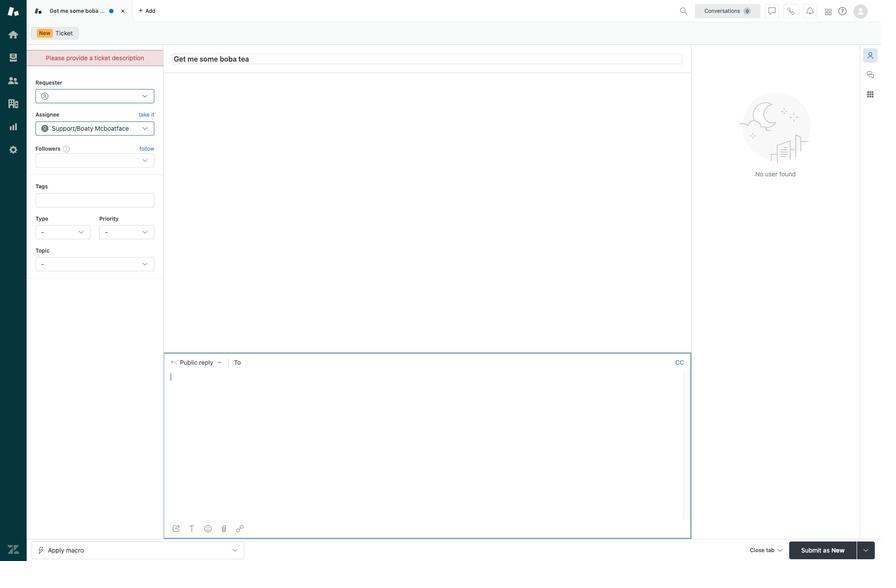 Task type: locate. For each thing, give the bounding box(es) containing it.
zendesk products image
[[825, 9, 832, 15]]

add attachment image
[[220, 526, 228, 533]]

customer context image
[[867, 52, 874, 59]]

organizations image
[[8, 98, 19, 110]]

zendesk support image
[[8, 6, 19, 17]]

apps image
[[867, 91, 874, 98]]

tab
[[27, 0, 133, 22]]

get help image
[[839, 7, 847, 15]]

get started image
[[8, 29, 19, 40]]

Subject field
[[172, 53, 683, 64]]

notifications image
[[807, 7, 814, 14]]

format text image
[[188, 526, 196, 533]]

close image
[[118, 7, 127, 16]]

tabs tab list
[[27, 0, 676, 22]]



Task type: vqa. For each thing, say whether or not it's contained in the screenshot.
MENU
no



Task type: describe. For each thing, give the bounding box(es) containing it.
insert emojis image
[[204, 526, 212, 533]]

admin image
[[8, 144, 19, 156]]

button displays agent's chat status as invisible. image
[[769, 7, 776, 14]]

views image
[[8, 52, 19, 63]]

zendesk image
[[8, 544, 19, 556]]

main element
[[0, 0, 27, 561]]

secondary element
[[27, 24, 881, 42]]

reporting image
[[8, 121, 19, 133]]

draft mode image
[[173, 526, 180, 533]]

add link (cmd k) image
[[236, 526, 243, 533]]

Public reply composer text field
[[167, 372, 681, 391]]

customers image
[[8, 75, 19, 86]]

info on adding followers image
[[63, 145, 70, 153]]

minimize composer image
[[424, 349, 431, 356]]



